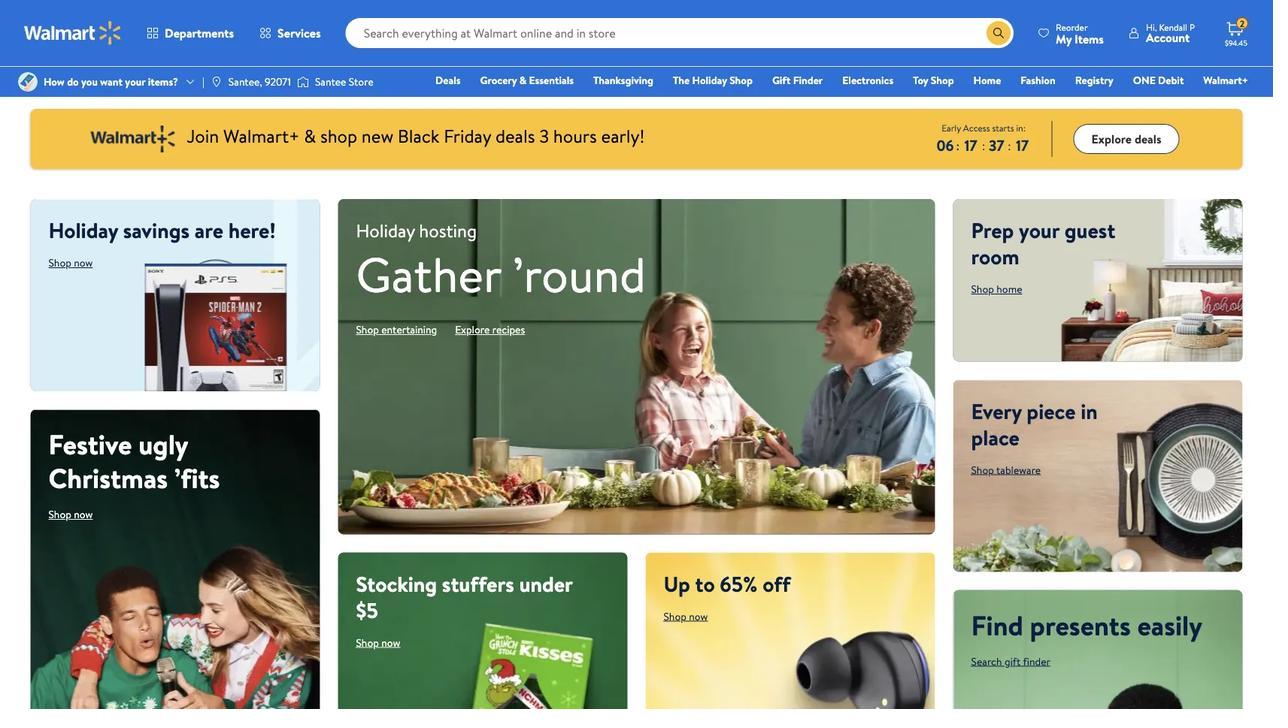 Task type: locate. For each thing, give the bounding box(es) containing it.
2 horizontal spatial :
[[1008, 137, 1011, 154]]

explore deals button
[[1074, 124, 1179, 154]]

shop for festive ugly christmas 'fits
[[49, 508, 71, 522]]

17
[[964, 135, 977, 156], [1016, 135, 1029, 156]]

65%
[[720, 570, 758, 599]]

gather
[[356, 241, 501, 308]]

1 horizontal spatial 17
[[1016, 135, 1029, 156]]

& left shop on the top left of page
[[304, 123, 316, 149]]

reorder
[[1056, 21, 1088, 33]]

deals
[[495, 123, 535, 149], [1135, 131, 1161, 147]]

now for festive ugly christmas 'fits
[[74, 508, 93, 522]]

grocery & essentials
[[480, 73, 574, 88]]

now for stocking stuffers under $5
[[381, 636, 400, 651]]

in
[[1081, 397, 1098, 426]]

1 horizontal spatial your
[[1019, 216, 1060, 245]]

find presents easily
[[971, 607, 1203, 644]]

shop entertaining
[[356, 323, 437, 337]]

shop tableware
[[971, 463, 1041, 478]]

every
[[971, 397, 1022, 426]]

the holiday shop link
[[666, 72, 759, 88]]

want
[[100, 74, 123, 89]]

essentials
[[529, 73, 574, 88]]

grocery
[[480, 73, 517, 88]]

are
[[195, 216, 223, 245]]

17 down access
[[964, 135, 977, 156]]

deals link
[[429, 72, 467, 88]]

stocking stuffers under $5
[[356, 570, 572, 625]]

explore recipes
[[455, 323, 525, 337]]

prep your guest room
[[971, 216, 1115, 271]]

your right the want
[[125, 74, 145, 89]]

explore left "recipes"
[[455, 323, 490, 337]]

 image for how do you want your items?
[[18, 72, 38, 92]]

toy shop
[[913, 73, 954, 88]]

shop for stocking stuffers under $5
[[356, 636, 379, 651]]

1 horizontal spatial :
[[982, 137, 985, 154]]

 image
[[18, 72, 38, 92], [210, 76, 222, 88]]

black
[[398, 123, 439, 149]]

0 horizontal spatial explore
[[455, 323, 490, 337]]

easily
[[1137, 607, 1203, 644]]

departments button
[[134, 15, 247, 51]]

early access starts in: 06 : 17 : 37 : 17
[[937, 121, 1029, 156]]

in:
[[1016, 121, 1026, 134]]

toy shop link
[[906, 72, 961, 88]]

0 horizontal spatial your
[[125, 74, 145, 89]]

santee
[[315, 74, 346, 89]]

store
[[349, 74, 374, 89]]

$5
[[356, 596, 378, 625]]

 image right |
[[210, 76, 222, 88]]

0 horizontal spatial walmart+
[[223, 123, 300, 149]]

every piece in place
[[971, 397, 1098, 452]]

holiday
[[692, 73, 727, 88], [49, 216, 118, 245]]

electronics
[[842, 73, 893, 88]]

 image for santee, 92071
[[210, 76, 222, 88]]

holiday right "the"
[[692, 73, 727, 88]]

thanksgiving
[[593, 73, 653, 88]]

1 horizontal spatial holiday
[[692, 73, 727, 88]]

services
[[278, 25, 321, 41]]

walmart+ down "santee, 92071" in the top of the page
[[223, 123, 300, 149]]

finder
[[793, 73, 823, 88]]

under
[[519, 570, 572, 599]]

now
[[74, 256, 93, 270], [74, 508, 93, 522], [689, 610, 708, 624], [381, 636, 400, 651]]

0 vertical spatial &
[[519, 73, 527, 88]]

explore down "registry"
[[1092, 131, 1132, 147]]

shop entertaining link
[[356, 323, 437, 337]]

explore recipes link
[[455, 323, 525, 337]]

:
[[956, 137, 960, 154], [982, 137, 985, 154], [1008, 137, 1011, 154]]

92071
[[265, 74, 291, 89]]

shop
[[730, 73, 753, 88], [931, 73, 954, 88], [49, 256, 71, 270], [971, 282, 994, 297], [356, 323, 379, 337], [971, 463, 994, 478], [49, 508, 71, 522], [664, 610, 686, 624], [356, 636, 379, 651]]

1 17 from the left
[[964, 135, 977, 156]]

shop home link
[[971, 282, 1022, 297]]

shop for prep your guest room
[[971, 282, 994, 297]]

fashion
[[1021, 73, 1056, 88]]

your right prep
[[1019, 216, 1060, 245]]

explore
[[1092, 131, 1132, 147], [455, 323, 490, 337]]

shop now
[[49, 256, 93, 270], [49, 508, 93, 522], [664, 610, 708, 624], [356, 636, 400, 651]]

 image
[[297, 74, 309, 89]]

'fits
[[174, 460, 220, 497]]

1 vertical spatial walmart+
[[223, 123, 300, 149]]

explore inside button
[[1092, 131, 1132, 147]]

early
[[942, 121, 961, 134]]

0 horizontal spatial holiday
[[49, 216, 118, 245]]

debit
[[1158, 73, 1184, 88]]

0 vertical spatial holiday
[[692, 73, 727, 88]]

0 vertical spatial explore
[[1092, 131, 1132, 147]]

Search search field
[[346, 18, 1014, 48]]

& right grocery
[[519, 73, 527, 88]]

early!
[[601, 123, 645, 149]]

1 horizontal spatial deals
[[1135, 131, 1161, 147]]

1 horizontal spatial  image
[[210, 76, 222, 88]]

shop now for festive ugly christmas 'fits
[[49, 508, 93, 522]]

1 horizontal spatial &
[[519, 73, 527, 88]]

explore for explore deals
[[1092, 131, 1132, 147]]

0 horizontal spatial :
[[956, 137, 960, 154]]

search icon image
[[993, 27, 1005, 39]]

home
[[974, 73, 1001, 88]]

: left 37
[[982, 137, 985, 154]]

home link
[[967, 72, 1008, 88]]

1 horizontal spatial explore
[[1092, 131, 1132, 147]]

deals left 3
[[495, 123, 535, 149]]

festive
[[49, 426, 132, 464]]

gather 'round
[[356, 241, 646, 308]]

santee store
[[315, 74, 374, 89]]

holiday left savings
[[49, 216, 118, 245]]

tableware
[[996, 463, 1041, 478]]

0 horizontal spatial  image
[[18, 72, 38, 92]]

: right 06
[[956, 137, 960, 154]]

shop for every piece in place
[[971, 463, 994, 478]]

shop now for stocking stuffers under $5
[[356, 636, 400, 651]]

 image left the how at left
[[18, 72, 38, 92]]

1 horizontal spatial walmart+
[[1203, 73, 1248, 88]]

items?
[[148, 74, 178, 89]]

1 vertical spatial your
[[1019, 216, 1060, 245]]

how do you want your items?
[[44, 74, 178, 89]]

1 vertical spatial explore
[[455, 323, 490, 337]]

search
[[971, 655, 1002, 669]]

prep
[[971, 216, 1014, 245]]

0 horizontal spatial &
[[304, 123, 316, 149]]

deals inside button
[[1135, 131, 1161, 147]]

your inside prep your guest room
[[1019, 216, 1060, 245]]

0 horizontal spatial 17
[[964, 135, 977, 156]]

3
[[539, 123, 549, 149]]

shop now link for holiday savings are here!
[[49, 256, 93, 270]]

: right 37
[[1008, 137, 1011, 154]]

walmart+ down $94.45
[[1203, 73, 1248, 88]]

access
[[963, 121, 990, 134]]

deals down one
[[1135, 131, 1161, 147]]

&
[[519, 73, 527, 88], [304, 123, 316, 149]]

account
[[1146, 29, 1190, 46]]

17 down in:
[[1016, 135, 1029, 156]]

departments
[[165, 25, 234, 41]]



Task type: describe. For each thing, give the bounding box(es) containing it.
presents
[[1030, 607, 1131, 644]]

guest
[[1065, 216, 1115, 245]]

shop now for holiday savings are here!
[[49, 256, 93, 270]]

electronics link
[[836, 72, 900, 88]]

stocking
[[356, 570, 437, 599]]

registry link
[[1068, 72, 1120, 88]]

p
[[1190, 21, 1195, 33]]

shop now link for festive ugly christmas 'fits
[[49, 508, 93, 522]]

off
[[763, 570, 791, 599]]

place
[[971, 423, 1020, 452]]

walmart image
[[24, 21, 122, 45]]

gift finder
[[772, 73, 823, 88]]

now for holiday savings are here!
[[74, 256, 93, 270]]

to
[[695, 570, 715, 599]]

gift
[[1005, 655, 1021, 669]]

santee, 92071
[[228, 74, 291, 89]]

hours
[[553, 123, 597, 149]]

0 vertical spatial walmart+
[[1203, 73, 1248, 88]]

now for up to 65% off
[[689, 610, 708, 624]]

join
[[187, 123, 219, 149]]

deals
[[435, 73, 461, 88]]

search gift finder
[[971, 655, 1050, 669]]

room
[[971, 242, 1019, 271]]

explore deals
[[1092, 131, 1161, 147]]

shop tableware link
[[971, 463, 1041, 478]]

toy
[[913, 73, 928, 88]]

the
[[673, 73, 690, 88]]

stuffers
[[442, 570, 514, 599]]

find
[[971, 607, 1023, 644]]

shop for holiday savings are here!
[[49, 256, 71, 270]]

grocery & essentials link
[[473, 72, 581, 88]]

the holiday shop
[[673, 73, 753, 88]]

gift finder link
[[765, 72, 830, 88]]

kendall
[[1159, 21, 1187, 33]]

entertaining
[[381, 323, 437, 337]]

search gift finder link
[[971, 655, 1050, 669]]

santee,
[[228, 74, 262, 89]]

christmas
[[49, 460, 168, 497]]

friday
[[444, 123, 491, 149]]

shop home
[[971, 282, 1022, 297]]

starts
[[992, 121, 1014, 134]]

0 horizontal spatial deals
[[495, 123, 535, 149]]

new
[[362, 123, 393, 149]]

37
[[989, 135, 1004, 156]]

|
[[202, 74, 204, 89]]

1 : from the left
[[956, 137, 960, 154]]

'round
[[513, 241, 646, 308]]

3 : from the left
[[1008, 137, 1011, 154]]

2 : from the left
[[982, 137, 985, 154]]

shop inside the holiday shop link
[[730, 73, 753, 88]]

holiday savings are here!
[[49, 216, 276, 245]]

up
[[664, 570, 690, 599]]

hi, kendall p account
[[1146, 21, 1195, 46]]

shop now link for up to 65% off
[[664, 610, 708, 624]]

thanksgiving link
[[587, 72, 660, 88]]

up to 65% off
[[664, 570, 791, 599]]

0 vertical spatial your
[[125, 74, 145, 89]]

Walmart Site-Wide search field
[[346, 18, 1014, 48]]

walmart+ link
[[1197, 72, 1255, 88]]

here!
[[228, 216, 276, 245]]

items
[[1075, 30, 1104, 47]]

one
[[1133, 73, 1156, 88]]

shop inside 'toy shop' link
[[931, 73, 954, 88]]

shop for gather 'round
[[356, 323, 379, 337]]

2 17 from the left
[[1016, 135, 1029, 156]]

join walmart+ & shop new black friday deals 3 hours early!
[[187, 123, 645, 149]]

shop now for up to 65% off
[[664, 610, 708, 624]]

registry
[[1075, 73, 1113, 88]]

1 vertical spatial holiday
[[49, 216, 118, 245]]

fashion link
[[1014, 72, 1062, 88]]

explore for explore recipes
[[455, 323, 490, 337]]

ugly
[[138, 426, 188, 464]]

reorder my items
[[1056, 21, 1104, 47]]

you
[[81, 74, 98, 89]]

shop
[[320, 123, 357, 149]]

$94.45
[[1225, 38, 1247, 48]]

savings
[[123, 216, 190, 245]]

one debit link
[[1126, 72, 1191, 88]]

piece
[[1027, 397, 1076, 426]]

walmart plus logo image
[[91, 126, 175, 153]]

one debit
[[1133, 73, 1184, 88]]

do
[[67, 74, 79, 89]]

2
[[1240, 17, 1245, 30]]

home
[[997, 282, 1022, 297]]

festive ugly christmas 'fits
[[49, 426, 220, 497]]

shop for up to 65% off
[[664, 610, 686, 624]]

1 vertical spatial &
[[304, 123, 316, 149]]

shop now link for stocking stuffers under $5
[[356, 636, 400, 651]]

hi,
[[1146, 21, 1157, 33]]



Task type: vqa. For each thing, say whether or not it's contained in the screenshot.
CENTER inside Walmart Vision Center Shop eyewear & more.
no



